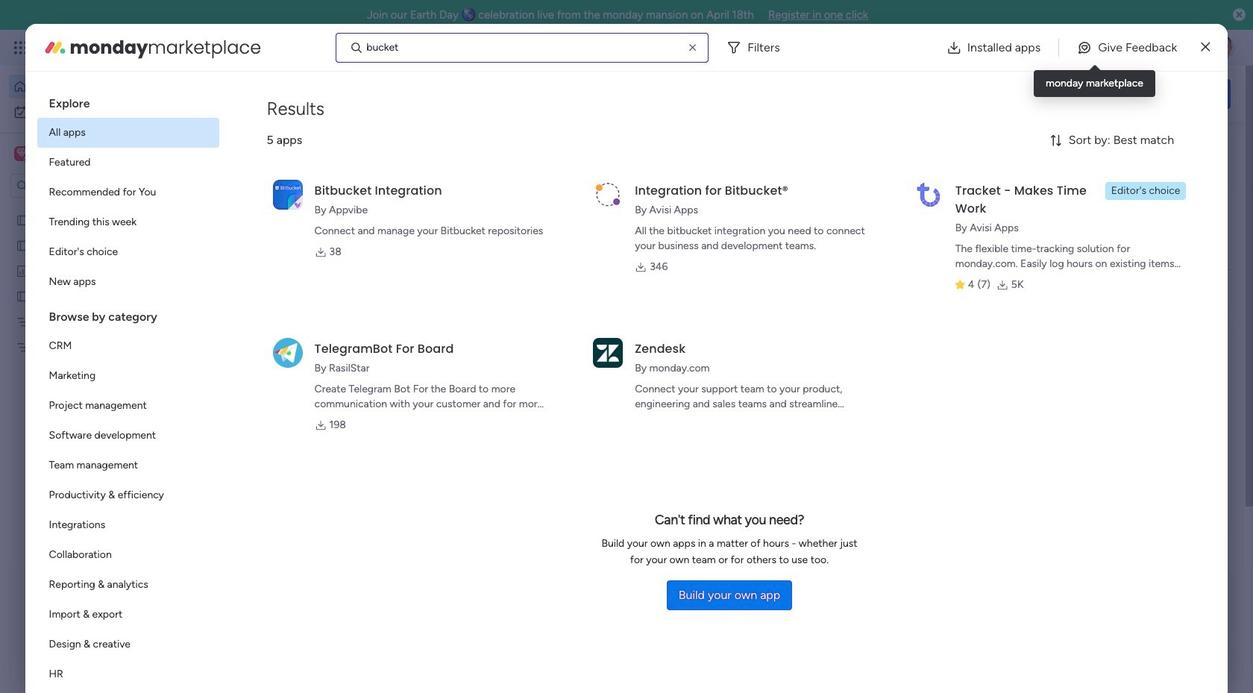 Task type: vqa. For each thing, say whether or not it's contained in the screenshot.
See
no



Task type: locate. For each thing, give the bounding box(es) containing it.
app logo image
[[273, 180, 303, 209], [593, 180, 623, 209], [914, 180, 944, 209], [273, 338, 303, 368], [593, 338, 623, 368]]

1 vertical spatial heading
[[37, 297, 219, 331]]

1 vertical spatial public board image
[[16, 238, 30, 252]]

workspace selection element
[[14, 145, 125, 164]]

dapulse x slim image
[[1202, 38, 1211, 56], [1209, 138, 1227, 156]]

v2 user feedback image
[[1020, 85, 1031, 102]]

list box
[[37, 84, 219, 693], [0, 204, 190, 561]]

monday marketplace image
[[1087, 40, 1102, 55]]

workspace image
[[14, 146, 29, 162], [17, 146, 27, 162]]

help image
[[1157, 40, 1172, 55]]

2 public board image from the top
[[16, 238, 30, 252]]

2 image
[[1033, 31, 1046, 47]]

circle o image
[[1030, 246, 1039, 257]]

heading
[[37, 84, 219, 118], [37, 297, 219, 331]]

2 workspace image from the left
[[17, 146, 27, 162]]

search everything image
[[1124, 40, 1139, 55]]

monday marketplace image
[[43, 35, 67, 59]]

public board image
[[16, 289, 30, 303]]

notifications image
[[989, 40, 1004, 55]]

public dashboard image
[[16, 263, 30, 278]]

0 vertical spatial public board image
[[16, 213, 30, 227]]

public board image
[[16, 213, 30, 227], [16, 238, 30, 252]]

1 vertical spatial dapulse x slim image
[[1209, 138, 1227, 156]]

0 vertical spatial dapulse x slim image
[[1202, 38, 1211, 56]]

0 vertical spatial heading
[[37, 84, 219, 118]]

1 workspace image from the left
[[14, 146, 29, 162]]

Search in workspace field
[[31, 177, 125, 194]]

option
[[9, 75, 181, 99], [9, 100, 181, 124], [37, 118, 219, 148], [37, 148, 219, 178], [37, 178, 219, 207], [0, 206, 190, 209], [37, 207, 219, 237], [37, 237, 219, 267], [37, 267, 219, 297], [37, 331, 219, 361], [37, 361, 219, 391], [37, 391, 219, 421], [37, 421, 219, 451], [37, 451, 219, 481], [37, 481, 219, 510], [37, 510, 219, 540], [37, 540, 219, 570], [37, 570, 219, 600], [37, 600, 219, 630], [37, 630, 219, 660], [37, 660, 219, 690]]



Task type: describe. For each thing, give the bounding box(es) containing it.
quick search results list box
[[231, 169, 972, 550]]

see plans image
[[248, 40, 261, 56]]

select product image
[[13, 40, 28, 55]]

check circle image
[[1030, 170, 1039, 181]]

2 heading from the top
[[37, 297, 219, 331]]

terry turtle image
[[1212, 36, 1236, 60]]

update feed image
[[1022, 40, 1036, 55]]

check circle image
[[1030, 189, 1039, 200]]

help center element
[[1007, 645, 1231, 693]]

1 public board image from the top
[[16, 213, 30, 227]]

1 heading from the top
[[37, 84, 219, 118]]

v2 bolt switch image
[[1136, 85, 1145, 102]]

getting started element
[[1007, 574, 1231, 633]]



